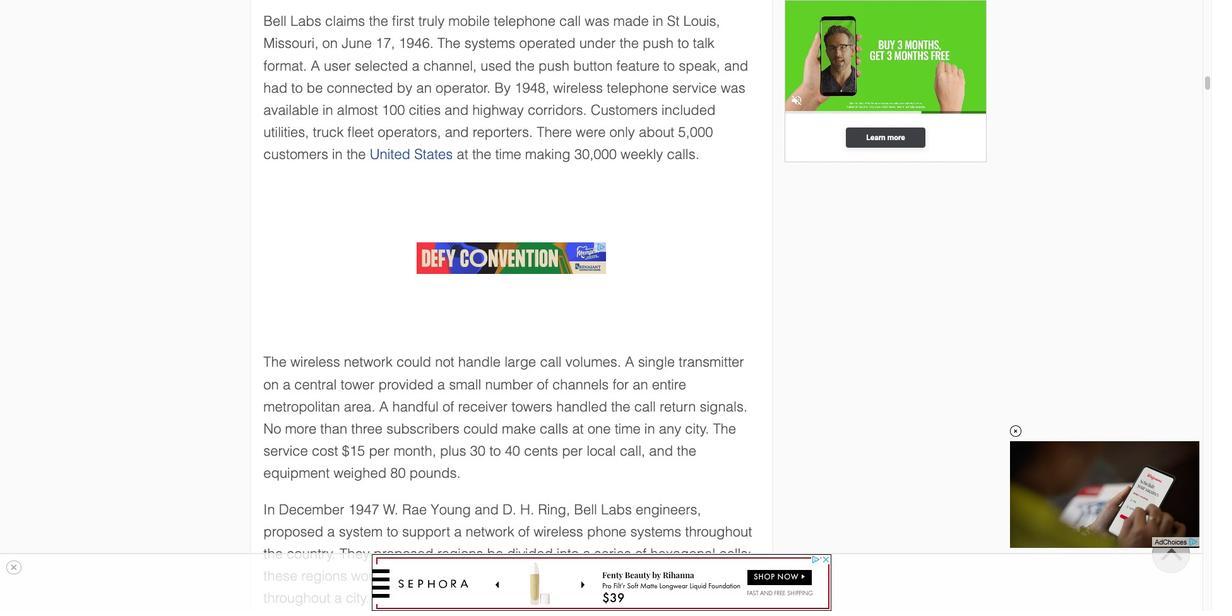 Task type: vqa. For each thing, say whether or not it's contained in the screenshot.
TELEPHONE
yes



Task type: locate. For each thing, give the bounding box(es) containing it.
1 vertical spatial service
[[263, 443, 308, 459]]

on inside bell labs claims the first truly mobile telephone call was made in st louis, missouri, on june 17, 1946. the systems operated under the push to talk format. a user selected a channel, used the push button feature to speak, and had to be connected by an operator. by 1948, wireless telephone service was available in almost 100 cities and highway corridors. customers included utilities, truck fleet operators, and reporters. there were only about 5,000 customers in the
[[322, 36, 338, 51]]

0 vertical spatial a
[[311, 58, 320, 74]]

more
[[285, 421, 316, 437]]

be up available
[[307, 80, 323, 96]]

at
[[457, 147, 468, 162], [572, 421, 584, 437]]

1 vertical spatial push
[[539, 58, 569, 74]]

could up provided on the left bottom of page
[[396, 354, 431, 370]]

1 horizontal spatial per
[[562, 443, 583, 459]]

operator.
[[436, 80, 491, 96]]

provided
[[379, 377, 434, 392]]

at inside the wireless network could not handle large call volumes. a single transmitter on a central tower provided a small number of channels for an entire metropolitan area. a handful of receiver towers handled the call return signals. no more than three subscribers could make calls at one time in any city. the service cost $15 per month, plus 30 to 40 cents per local call, and the equipment weighed 80 pounds.
[[572, 421, 584, 437]]

h.
[[520, 502, 534, 517]]

0 horizontal spatial an
[[416, 80, 432, 96]]

1 per from the left
[[369, 443, 390, 459]]

network up tower
[[344, 354, 393, 370]]

under
[[579, 36, 616, 51]]

call
[[559, 13, 581, 29], [540, 354, 562, 370], [634, 399, 656, 415], [538, 591, 560, 606]]

0 horizontal spatial there
[[374, 591, 409, 606]]

bell up phone on the bottom of page
[[574, 502, 597, 517]]

a up for on the right
[[625, 354, 634, 370]]

bell
[[263, 13, 287, 29], [574, 502, 597, 517]]

bell inside bell labs claims the first truly mobile telephone call was made in st louis, missouri, on june 17, 1946. the systems operated under the push to talk format. a user selected a channel, used the push button feature to speak, and had to be connected by an operator. by 1948, wireless telephone service was available in almost 100 cities and highway corridors. customers included utilities, truck fleet operators, and reporters. there were only about 5,000 customers in the
[[263, 13, 287, 29]]

of down small
[[443, 399, 454, 415]]

1 vertical spatial telephone
[[607, 80, 669, 96]]

customers
[[263, 147, 328, 162]]

by
[[495, 80, 511, 96]]

to left talk
[[678, 36, 689, 51]]

1 horizontal spatial bell
[[574, 502, 597, 517]]

proposed down support
[[374, 546, 434, 562]]

0 horizontal spatial would
[[351, 568, 388, 584]]

1 vertical spatial systems
[[630, 524, 681, 540]]

1 horizontal spatial time
[[615, 421, 641, 437]]

0 horizontal spatial systems
[[464, 36, 515, 51]]

regions down country.
[[301, 568, 347, 584]]

divided
[[507, 546, 553, 562]]

united states at the time making 30,000 weekly calls.
[[370, 147, 699, 162]]

1 horizontal spatial push
[[643, 36, 674, 51]]

1 horizontal spatial service
[[672, 80, 717, 96]]

2 vertical spatial wireless
[[534, 524, 583, 540]]

1 horizontal spatial telephone
[[607, 80, 669, 96]]

any
[[659, 421, 681, 437]]

bell up missouri,
[[263, 13, 287, 29]]

one up local at the bottom of the page
[[588, 421, 611, 437]]

and left d.
[[475, 502, 499, 517]]

0 horizontal spatial could
[[396, 354, 431, 370]]

the up channel,
[[437, 36, 461, 51]]

1 vertical spatial the
[[263, 354, 287, 370]]

the up metropolitan
[[263, 354, 287, 370]]

1 horizontal spatial would
[[413, 591, 450, 606]]

2 horizontal spatial the
[[713, 421, 736, 437]]

0 horizontal spatial telephone
[[494, 13, 556, 29]]

of down h.
[[518, 524, 530, 540]]

systems down engineers,
[[630, 524, 681, 540]]

1 vertical spatial there
[[374, 591, 409, 606]]

1 vertical spatial would
[[413, 591, 450, 606]]

wireless down "button" on the top of the page
[[553, 80, 603, 96]]

service
[[672, 80, 717, 96], [263, 443, 308, 459]]

0 horizontal spatial service
[[263, 443, 308, 459]]

cities
[[409, 102, 441, 118]]

into
[[557, 546, 579, 562]]

customers
[[591, 102, 658, 118]]

call right large
[[540, 354, 562, 370]]

0 vertical spatial bell
[[263, 13, 287, 29]]

0 horizontal spatial on
[[263, 377, 279, 392]]

0 horizontal spatial was
[[585, 13, 610, 29]]

1 horizontal spatial on
[[322, 36, 338, 51]]

there
[[537, 124, 572, 140], [374, 591, 409, 606]]

wireless up central
[[290, 354, 340, 370]]

could down receiver
[[463, 421, 498, 437]]

an right for on the right
[[633, 377, 648, 392]]

of up transmitters
[[635, 546, 647, 562]]

1 vertical spatial time
[[615, 421, 641, 437]]

make
[[502, 421, 536, 437]]

large
[[505, 354, 536, 370]]

0 vertical spatial city.
[[685, 421, 709, 437]]

the up 1948,
[[515, 58, 535, 74]]

time up call,
[[615, 421, 641, 437]]

be left comprised
[[392, 568, 408, 584]]

channel,
[[424, 58, 477, 74]]

user
[[324, 58, 351, 74]]

telephone down feature
[[607, 80, 669, 96]]

1 vertical spatial at
[[572, 421, 584, 437]]

to down w. at bottom
[[387, 524, 398, 540]]

0 horizontal spatial throughout
[[263, 591, 330, 606]]

in left the 'st'
[[653, 13, 663, 29]]

regions
[[437, 546, 483, 562], [301, 568, 347, 584]]

1 vertical spatial on
[[263, 377, 279, 392]]

time inside the wireless network could not handle large call volumes. a single transmitter on a central tower provided a small number of channels for an entire metropolitan area. a handful of receiver towers handled the call return signals. no more than three subscribers could make calls at one time in any city. the service cost $15 per month, plus 30 to 40 cents per local call, and the equipment weighed 80 pounds.
[[615, 421, 641, 437]]

0 vertical spatial proposed
[[263, 524, 323, 540]]

0 horizontal spatial time
[[495, 147, 521, 162]]

a down the they
[[334, 591, 342, 606]]

city. down the they
[[346, 591, 370, 606]]

to right 30
[[489, 443, 501, 459]]

systems up 'used'
[[464, 36, 515, 51]]

proposed
[[263, 524, 323, 540], [374, 546, 434, 562]]

1 vertical spatial one
[[646, 591, 669, 606]]

network down d.
[[466, 524, 514, 540]]

2 horizontal spatial a
[[625, 354, 634, 370]]

push down operated at the left
[[539, 58, 569, 74]]

local
[[587, 443, 616, 459]]

0 vertical spatial service
[[672, 80, 717, 96]]

0 vertical spatial one
[[588, 421, 611, 437]]

city.
[[685, 421, 709, 437], [346, 591, 370, 606]]

at down handled
[[572, 421, 584, 437]]

month,
[[394, 443, 436, 459]]

the down 'reporters.'
[[472, 147, 492, 162]]

1 horizontal spatial regions
[[437, 546, 483, 562]]

1 vertical spatial regions
[[301, 568, 347, 584]]

june
[[342, 36, 372, 51]]

call inside bell labs claims the first truly mobile telephone call was made in st louis, missouri, on june 17, 1946. the systems operated under the push to talk format. a user selected a channel, used the push button feature to speak, and had to be connected by an operator. by 1948, wireless telephone service was available in almost 100 cities and highway corridors. customers included utilities, truck fleet operators, and reporters. there were only about 5,000 customers in the
[[559, 13, 581, 29]]

0 vertical spatial push
[[643, 36, 674, 51]]

1 horizontal spatial a
[[379, 399, 389, 415]]

regions up comprised
[[437, 546, 483, 562]]

1 horizontal spatial city.
[[685, 421, 709, 437]]

labs up phone on the bottom of page
[[601, 502, 632, 517]]

a right area.
[[379, 399, 389, 415]]

united
[[370, 147, 410, 162]]

december
[[279, 502, 345, 517]]

selected
[[355, 58, 408, 74]]

city. right any
[[685, 421, 709, 437]]

1 vertical spatial city.
[[346, 591, 370, 606]]

about
[[639, 124, 674, 140]]

volumes.
[[566, 354, 621, 370]]

0 vertical spatial on
[[322, 36, 338, 51]]

in
[[653, 13, 663, 29], [323, 102, 333, 118], [332, 147, 343, 162], [644, 421, 655, 437]]

per down three
[[369, 443, 390, 459]]

corridors.
[[528, 102, 587, 118]]

mobile
[[448, 13, 490, 29]]

would down the they
[[351, 568, 388, 584]]

service inside bell labs claims the first truly mobile telephone call was made in st louis, missouri, on june 17, 1946. the systems operated under the push to talk format. a user selected a channel, used the push button feature to speak, and had to be connected by an operator. by 1948, wireless telephone service was available in almost 100 cities and highway corridors. customers included utilities, truck fleet operators, and reporters. there were only about 5,000 customers in the
[[672, 80, 717, 96]]

telephone up operated at the left
[[494, 13, 556, 29]]

young
[[431, 502, 471, 517]]

would down comprised
[[413, 591, 450, 606]]

at right states
[[457, 147, 468, 162]]

0 horizontal spatial push
[[539, 58, 569, 74]]

systems inside bell labs claims the first truly mobile telephone call was made in st louis, missouri, on june 17, 1946. the systems operated under the push to talk format. a user selected a channel, used the push button feature to speak, and had to be connected by an operator. by 1948, wireless telephone service was available in almost 100 cities and highway corridors. customers included utilities, truck fleet operators, and reporters. there were only about 5,000 customers in the
[[464, 36, 515, 51]]

push
[[643, 36, 674, 51], [539, 58, 569, 74]]

systems inside in december 1947 w. rae young and d. h. ring, bell labs engineers, proposed a system to support a network of wireless phone systems throughout the country. they proposed regions be divided into a series of hexagonal cells; these regions would be comprised of multiple low-power transmitters spread throughout a city. there would be automatic call handoff from one hexago
[[630, 524, 681, 540]]

multiple
[[497, 568, 546, 584]]

to right had at the left of page
[[291, 80, 303, 96]]

network
[[344, 354, 393, 370], [466, 524, 514, 540]]

three
[[351, 421, 383, 437]]

0 vertical spatial the
[[437, 36, 461, 51]]

for
[[613, 377, 629, 392]]

0 horizontal spatial city.
[[346, 591, 370, 606]]

0 vertical spatial throughout
[[685, 524, 752, 540]]

a down the young
[[454, 524, 462, 540]]

0 vertical spatial there
[[537, 124, 572, 140]]

one inside the wireless network could not handle large call volumes. a single transmitter on a central tower provided a small number of channels for an entire metropolitan area. a handful of receiver towers handled the call return signals. no more than three subscribers could make calls at one time in any city. the service cost $15 per month, plus 30 to 40 cents per local call, and the equipment weighed 80 pounds.
[[588, 421, 611, 437]]

1 vertical spatial advertisement region
[[417, 243, 606, 274]]

call,
[[620, 443, 645, 459]]

united states link
[[370, 147, 453, 162]]

a
[[311, 58, 320, 74], [625, 354, 634, 370], [379, 399, 389, 415]]

telephone
[[494, 13, 556, 29], [607, 80, 669, 96]]

1 horizontal spatial there
[[537, 124, 572, 140]]

an right by
[[416, 80, 432, 96]]

0 horizontal spatial a
[[311, 58, 320, 74]]

1 vertical spatial could
[[463, 421, 498, 437]]

0 horizontal spatial labs
[[290, 13, 321, 29]]

hexagonal
[[651, 546, 715, 562]]

the up "these" on the left bottom
[[263, 546, 283, 562]]

push down the 'st'
[[643, 36, 674, 51]]

labs inside in december 1947 w. rae young and d. h. ring, bell labs engineers, proposed a system to support a network of wireless phone systems throughout the country. they proposed regions be divided into a series of hexagonal cells; these regions would be comprised of multiple low-power transmitters spread throughout a city. there would be automatic call handoff from one hexago
[[601, 502, 632, 517]]

2 per from the left
[[562, 443, 583, 459]]

1 horizontal spatial the
[[437, 36, 461, 51]]

in up truck
[[323, 102, 333, 118]]

2 vertical spatial a
[[379, 399, 389, 415]]

1 horizontal spatial an
[[633, 377, 648, 392]]

network inside in december 1947 w. rae young and d. h. ring, bell labs engineers, proposed a system to support a network of wireless phone systems throughout the country. they proposed regions be divided into a series of hexagonal cells; these regions would be comprised of multiple low-power transmitters spread throughout a city. there would be automatic call handoff from one hexago
[[466, 524, 514, 540]]

0 vertical spatial labs
[[290, 13, 321, 29]]

a left user
[[311, 58, 320, 74]]

on up metropolitan
[[263, 377, 279, 392]]

0 horizontal spatial per
[[369, 443, 390, 459]]

in left any
[[644, 421, 655, 437]]

0 vertical spatial time
[[495, 147, 521, 162]]

labs up missouri,
[[290, 13, 321, 29]]

and down the operator.
[[445, 102, 469, 118]]

wireless inside the wireless network could not handle large call volumes. a single transmitter on a central tower provided a small number of channels for an entire metropolitan area. a handful of receiver towers handled the call return signals. no more than three subscribers could make calls at one time in any city. the service cost $15 per month, plus 30 to 40 cents per local call, and the equipment weighed 80 pounds.
[[290, 354, 340, 370]]

on
[[322, 36, 338, 51], [263, 377, 279, 392]]

there inside bell labs claims the first truly mobile telephone call was made in st louis, missouri, on june 17, 1946. the systems operated under the push to talk format. a user selected a channel, used the push button feature to speak, and had to be connected by an operator. by 1948, wireless telephone service was available in almost 100 cities and highway corridors. customers included utilities, truck fleet operators, and reporters. there were only about 5,000 customers in the
[[537, 124, 572, 140]]

handful
[[392, 399, 439, 415]]

wireless
[[553, 80, 603, 96], [290, 354, 340, 370], [534, 524, 583, 540]]

per down "calls"
[[562, 443, 583, 459]]

channels
[[552, 377, 609, 392]]

and down any
[[649, 443, 673, 459]]

1 vertical spatial an
[[633, 377, 648, 392]]

a down the 1946.
[[412, 58, 420, 74]]

×
[[10, 561, 17, 575]]

1 horizontal spatial systems
[[630, 524, 681, 540]]

0 vertical spatial would
[[351, 568, 388, 584]]

to
[[678, 36, 689, 51], [663, 58, 675, 74], [291, 80, 303, 96], [489, 443, 501, 459], [387, 524, 398, 540]]

and right speak,
[[724, 58, 748, 74]]

handoff
[[564, 591, 611, 606]]

wireless down ring,
[[534, 524, 583, 540]]

throughout up cells; at the right
[[685, 524, 752, 540]]

1 vertical spatial network
[[466, 524, 514, 540]]

0 vertical spatial at
[[457, 147, 468, 162]]

the wireless network could not handle large call volumes. a single transmitter on a central tower provided a small number of channels for an entire metropolitan area. a handful of receiver towers handled the call return signals. no more than three subscribers could make calls at one time in any city. the service cost $15 per month, plus 30 to 40 cents per local call, and the equipment weighed 80 pounds.
[[263, 354, 748, 481]]

1 horizontal spatial at
[[572, 421, 584, 437]]

almost
[[337, 102, 378, 118]]

time
[[495, 147, 521, 162], [615, 421, 641, 437]]

on up user
[[322, 36, 338, 51]]

missouri,
[[263, 36, 319, 51]]

one down transmitters
[[646, 591, 669, 606]]

service up equipment on the left of the page
[[263, 443, 308, 459]]

in inside the wireless network could not handle large call volumes. a single transmitter on a central tower provided a small number of channels for an entire metropolitan area. a handful of receiver towers handled the call return signals. no more than three subscribers could make calls at one time in any city. the service cost $15 per month, plus 30 to 40 cents per local call, and the equipment weighed 80 pounds.
[[644, 421, 655, 437]]

system
[[339, 524, 383, 540]]

time down 'reporters.'
[[495, 147, 521, 162]]

1 horizontal spatial proposed
[[374, 546, 434, 562]]

of up towers
[[537, 377, 549, 392]]

throughout
[[685, 524, 752, 540], [263, 591, 330, 606]]

a
[[412, 58, 420, 74], [283, 377, 290, 392], [437, 377, 445, 392], [327, 524, 335, 540], [454, 524, 462, 540], [583, 546, 591, 562], [334, 591, 342, 606]]

1 vertical spatial wireless
[[290, 354, 340, 370]]

0 horizontal spatial one
[[588, 421, 611, 437]]

a right into
[[583, 546, 591, 562]]

return
[[660, 399, 696, 415]]

0 horizontal spatial bell
[[263, 13, 287, 29]]

service inside the wireless network could not handle large call volumes. a single transmitter on a central tower provided a small number of channels for an entire metropolitan area. a handful of receiver towers handled the call return signals. no more than three subscribers could make calls at one time in any city. the service cost $15 per month, plus 30 to 40 cents per local call, and the equipment weighed 80 pounds.
[[263, 443, 308, 459]]

proposed up country.
[[263, 524, 323, 540]]

1 horizontal spatial labs
[[601, 502, 632, 517]]

0 vertical spatial wireless
[[553, 80, 603, 96]]

service down speak,
[[672, 80, 717, 96]]

call up operated at the left
[[559, 13, 581, 29]]

1947
[[348, 502, 379, 517]]

connected
[[327, 80, 393, 96]]

the up 17,
[[369, 13, 388, 29]]

there inside in december 1947 w. rae young and d. h. ring, bell labs engineers, proposed a system to support a network of wireless phone systems throughout the country. they proposed regions be divided into a series of hexagonal cells; these regions would be comprised of multiple low-power transmitters spread throughout a city. there would be automatic call handoff from one hexago
[[374, 591, 409, 606]]

1 horizontal spatial one
[[646, 591, 669, 606]]

phone
[[587, 524, 627, 540]]

the down signals.
[[713, 421, 736, 437]]

no
[[263, 421, 281, 437]]

and
[[724, 58, 748, 74], [445, 102, 469, 118], [445, 124, 469, 140], [649, 443, 673, 459], [475, 502, 499, 517]]

advertisement region
[[784, 0, 987, 189], [417, 243, 606, 274], [372, 554, 831, 611]]

automatic
[[474, 591, 534, 606]]

be up the "multiple"
[[487, 546, 503, 562]]

1 horizontal spatial network
[[466, 524, 514, 540]]

wireless inside in december 1947 w. rae young and d. h. ring, bell labs engineers, proposed a system to support a network of wireless phone systems throughout the country. they proposed regions be divided into a series of hexagonal cells; these regions would be comprised of multiple low-power transmitters spread throughout a city. there would be automatic call handoff from one hexago
[[534, 524, 583, 540]]

30,000
[[574, 147, 617, 162]]

0 vertical spatial network
[[344, 354, 393, 370]]

0 vertical spatial an
[[416, 80, 432, 96]]

1 vertical spatial labs
[[601, 502, 632, 517]]

0 horizontal spatial network
[[344, 354, 393, 370]]

throughout down "these" on the left bottom
[[263, 591, 330, 606]]

1 horizontal spatial was
[[721, 80, 745, 96]]

call down low-
[[538, 591, 560, 606]]

1 vertical spatial bell
[[574, 502, 597, 517]]

0 vertical spatial telephone
[[494, 13, 556, 29]]

0 vertical spatial systems
[[464, 36, 515, 51]]

call down entire
[[634, 399, 656, 415]]



Task type: describe. For each thing, give the bounding box(es) containing it.
button
[[573, 58, 613, 74]]

the inside in december 1947 w. rae young and d. h. ring, bell labs engineers, proposed a system to support a network of wireless phone systems throughout the country. they proposed regions be divided into a series of hexagonal cells; these regions would be comprised of multiple low-power transmitters spread throughout a city. there would be automatic call handoff from one hexago
[[263, 546, 283, 562]]

wireless inside bell labs claims the first truly mobile telephone call was made in st louis, missouri, on june 17, 1946. the systems operated under the push to talk format. a user selected a channel, used the push button feature to speak, and had to be connected by an operator. by 1948, wireless telephone service was available in almost 100 cities and highway corridors. customers included utilities, truck fleet operators, and reporters. there were only about 5,000 customers in the
[[553, 80, 603, 96]]

talk
[[693, 36, 715, 51]]

operated
[[519, 36, 576, 51]]

network inside the wireless network could not handle large call volumes. a single transmitter on a central tower provided a small number of channels for an entire metropolitan area. a handful of receiver towers handled the call return signals. no more than three subscribers could make calls at one time in any city. the service cost $15 per month, plus 30 to 40 cents per local call, and the equipment weighed 80 pounds.
[[344, 354, 393, 370]]

0 vertical spatial regions
[[437, 546, 483, 562]]

and up states
[[445, 124, 469, 140]]

operators,
[[378, 124, 441, 140]]

1 horizontal spatial could
[[463, 421, 498, 437]]

cents
[[524, 443, 558, 459]]

plus
[[440, 443, 466, 459]]

not
[[435, 354, 454, 370]]

2 vertical spatial advertisement region
[[372, 554, 831, 611]]

than
[[320, 421, 347, 437]]

one inside in december 1947 w. rae young and d. h. ring, bell labs engineers, proposed a system to support a network of wireless phone systems throughout the country. they proposed regions be divided into a series of hexagonal cells; these regions would be comprised of multiple low-power transmitters spread throughout a city. there would be automatic call handoff from one hexago
[[646, 591, 669, 606]]

0 vertical spatial could
[[396, 354, 431, 370]]

0 horizontal spatial proposed
[[263, 524, 323, 540]]

w.
[[383, 502, 398, 517]]

claims
[[325, 13, 365, 29]]

1946.
[[399, 36, 434, 51]]

available
[[263, 102, 319, 118]]

cost
[[312, 443, 338, 459]]

the down made
[[620, 36, 639, 51]]

area.
[[344, 399, 375, 415]]

$15
[[342, 443, 365, 459]]

weekly
[[621, 147, 663, 162]]

30
[[470, 443, 486, 459]]

speak,
[[679, 58, 721, 74]]

central
[[294, 377, 337, 392]]

calls.
[[667, 147, 699, 162]]

1 vertical spatial throughout
[[263, 591, 330, 606]]

entire
[[652, 377, 686, 392]]

support
[[402, 524, 450, 540]]

2 vertical spatial the
[[713, 421, 736, 437]]

bell labs claims the first truly mobile telephone call was made in st louis, missouri, on june 17, 1946. the systems operated under the push to talk format. a user selected a channel, used the push button feature to speak, and had to be connected by an operator. by 1948, wireless telephone service was available in almost 100 cities and highway corridors. customers included utilities, truck fleet operators, and reporters. there were only about 5,000 customers in the
[[263, 13, 748, 162]]

a inside bell labs claims the first truly mobile telephone call was made in st louis, missouri, on june 17, 1946. the systems operated under the push to talk format. a user selected a channel, used the push button feature to speak, and had to be connected by an operator. by 1948, wireless telephone service was available in almost 100 cities and highway corridors. customers included utilities, truck fleet operators, and reporters. there were only about 5,000 customers in the
[[412, 58, 420, 74]]

a inside bell labs claims the first truly mobile telephone call was made in st louis, missouri, on june 17, 1946. the systems operated under the push to talk format. a user selected a channel, used the push button feature to speak, and had to be connected by an operator. by 1948, wireless telephone service was available in almost 100 cities and highway corridors. customers included utilities, truck fleet operators, and reporters. there were only about 5,000 customers in the
[[311, 58, 320, 74]]

from
[[615, 591, 642, 606]]

service for more
[[263, 443, 308, 459]]

0 horizontal spatial at
[[457, 147, 468, 162]]

1 horizontal spatial throughout
[[685, 524, 752, 540]]

truly
[[418, 13, 445, 29]]

to inside the wireless network could not handle large call volumes. a single transmitter on a central tower provided a small number of channels for an entire metropolitan area. a handful of receiver towers handled the call return signals. no more than three subscribers could make calls at one time in any city. the service cost $15 per month, plus 30 to 40 cents per local call, and the equipment weighed 80 pounds.
[[489, 443, 501, 459]]

of up automatic
[[482, 568, 494, 584]]

louis,
[[683, 13, 720, 29]]

these
[[263, 568, 297, 584]]

be inside bell labs claims the first truly mobile telephone call was made in st louis, missouri, on june 17, 1946. the systems operated under the push to talk format. a user selected a channel, used the push button feature to speak, and had to be connected by an operator. by 1948, wireless telephone service was available in almost 100 cities and highway corridors. customers included utilities, truck fleet operators, and reporters. there were only about 5,000 customers in the
[[307, 80, 323, 96]]

single
[[638, 354, 675, 370]]

low-
[[550, 568, 575, 584]]

0 vertical spatial was
[[585, 13, 610, 29]]

highway
[[472, 102, 524, 118]]

first
[[392, 13, 415, 29]]

and inside the wireless network could not handle large call volumes. a single transmitter on a central tower provided a small number of channels for an entire metropolitan area. a handful of receiver towers handled the call return signals. no more than three subscribers could make calls at one time in any city. the service cost $15 per month, plus 30 to 40 cents per local call, and the equipment weighed 80 pounds.
[[649, 443, 673, 459]]

0 vertical spatial advertisement region
[[784, 0, 987, 189]]

in
[[263, 502, 275, 517]]

receiver
[[458, 399, 508, 415]]

to inside in december 1947 w. rae young and d. h. ring, bell labs engineers, proposed a system to support a network of wireless phone systems throughout the country. they proposed regions be divided into a series of hexagonal cells; these regions would be comprised of multiple low-power transmitters spread throughout a city. there would be automatic call handoff from one hexago
[[387, 524, 398, 540]]

service for to
[[672, 80, 717, 96]]

used
[[481, 58, 512, 74]]

signals.
[[700, 399, 748, 415]]

to left speak,
[[663, 58, 675, 74]]

1 vertical spatial was
[[721, 80, 745, 96]]

handle
[[458, 354, 501, 370]]

format.
[[263, 58, 307, 74]]

a up metropolitan
[[283, 377, 290, 392]]

reporters.
[[473, 124, 533, 140]]

truck
[[313, 124, 344, 140]]

17,
[[376, 36, 395, 51]]

a down not
[[437, 377, 445, 392]]

weighed
[[333, 466, 386, 481]]

number
[[485, 377, 533, 392]]

spread
[[694, 568, 737, 584]]

fleet
[[348, 124, 374, 140]]

they
[[340, 546, 370, 562]]

towers
[[512, 399, 552, 415]]

pounds.
[[410, 466, 461, 481]]

1 vertical spatial a
[[625, 354, 634, 370]]

tower
[[341, 377, 375, 392]]

the down any
[[677, 443, 696, 459]]

40
[[505, 443, 520, 459]]

states
[[414, 147, 453, 162]]

st
[[667, 13, 680, 29]]

on inside the wireless network could not handle large call volumes. a single transmitter on a central tower provided a small number of channels for an entire metropolitan area. a handful of receiver towers handled the call return signals. no more than three subscribers could make calls at one time in any city. the service cost $15 per month, plus 30 to 40 cents per local call, and the equipment weighed 80 pounds.
[[263, 377, 279, 392]]

utilities,
[[263, 124, 309, 140]]

only
[[610, 124, 635, 140]]

small
[[449, 377, 481, 392]]

a down the december
[[327, 524, 335, 540]]

included
[[662, 102, 716, 118]]

transmitter
[[679, 354, 744, 370]]

0 horizontal spatial the
[[263, 354, 287, 370]]

5,000
[[678, 124, 713, 140]]

making
[[525, 147, 570, 162]]

and inside in december 1947 w. rae young and d. h. ring, bell labs engineers, proposed a system to support a network of wireless phone systems throughout the country. they proposed regions be divided into a series of hexagonal cells; these regions would be comprised of multiple low-power transmitters spread throughout a city. there would be automatic call handoff from one hexago
[[475, 502, 499, 517]]

metropolitan
[[263, 399, 340, 415]]

labs inside bell labs claims the first truly mobile telephone call was made in st louis, missouri, on june 17, 1946. the systems operated under the push to talk format. a user selected a channel, used the push button feature to speak, and had to be connected by an operator. by 1948, wireless telephone service was available in almost 100 cities and highway corridors. customers included utilities, truck fleet operators, and reporters. there were only about 5,000 customers in the
[[290, 13, 321, 29]]

the inside bell labs claims the first truly mobile telephone call was made in st louis, missouri, on june 17, 1946. the systems operated under the push to talk format. a user selected a channel, used the push button feature to speak, and had to be connected by an operator. by 1948, wireless telephone service was available in almost 100 cities and highway corridors. customers included utilities, truck fleet operators, and reporters. there were only about 5,000 customers in the
[[437, 36, 461, 51]]

0 horizontal spatial regions
[[301, 568, 347, 584]]

bell inside in december 1947 w. rae young and d. h. ring, bell labs engineers, proposed a system to support a network of wireless phone systems throughout the country. they proposed regions be divided into a series of hexagonal cells; these regions would be comprised of multiple low-power transmitters spread throughout a city. there would be automatic call handoff from one hexago
[[574, 502, 597, 517]]

equipment
[[263, 466, 330, 481]]

call inside in december 1947 w. rae young and d. h. ring, bell labs engineers, proposed a system to support a network of wireless phone systems throughout the country. they proposed regions be divided into a series of hexagonal cells; these regions would be comprised of multiple low-power transmitters spread throughout a city. there would be automatic call handoff from one hexago
[[538, 591, 560, 606]]

an inside the wireless network could not handle large call volumes. a single transmitter on a central tower provided a small number of channels for an entire metropolitan area. a handful of receiver towers handled the call return signals. no more than three subscribers could make calls at one time in any city. the service cost $15 per month, plus 30 to 40 cents per local call, and the equipment weighed 80 pounds.
[[633, 377, 648, 392]]

be down comprised
[[454, 591, 470, 606]]

feature
[[617, 58, 660, 74]]

engineers,
[[636, 502, 701, 517]]

calls
[[540, 421, 568, 437]]

the down fleet
[[347, 147, 366, 162]]

an inside bell labs claims the first truly mobile telephone call was made in st louis, missouri, on june 17, 1946. the systems operated under the push to talk format. a user selected a channel, used the push button feature to speak, and had to be connected by an operator. by 1948, wireless telephone service was available in almost 100 cities and highway corridors. customers included utilities, truck fleet operators, and reporters. there were only about 5,000 customers in the
[[416, 80, 432, 96]]

handled
[[556, 399, 607, 415]]

city. inside in december 1947 w. rae young and d. h. ring, bell labs engineers, proposed a system to support a network of wireless phone systems throughout the country. they proposed regions be divided into a series of hexagonal cells; these regions would be comprised of multiple low-power transmitters spread throughout a city. there would be automatic call handoff from one hexago
[[346, 591, 370, 606]]

1948,
[[515, 80, 549, 96]]

ring,
[[538, 502, 570, 517]]

in december 1947 w. rae young and d. h. ring, bell labs engineers, proposed a system to support a network of wireless phone systems throughout the country. they proposed regions be divided into a series of hexagonal cells; these regions would be comprised of multiple low-power transmitters spread throughout a city. there would be automatic call handoff from one hexago
[[263, 502, 752, 611]]

country.
[[287, 546, 336, 562]]

city. inside the wireless network could not handle large call volumes. a single transmitter on a central tower provided a small number of channels for an entire metropolitan area. a handful of receiver towers handled the call return signals. no more than three subscribers could make calls at one time in any city. the service cost $15 per month, plus 30 to 40 cents per local call, and the equipment weighed 80 pounds.
[[685, 421, 709, 437]]

transmitters
[[618, 568, 690, 584]]

1 vertical spatial proposed
[[374, 546, 434, 562]]

in down truck
[[332, 147, 343, 162]]

d.
[[503, 502, 516, 517]]

had
[[263, 80, 287, 96]]

video player application
[[1010, 441, 1200, 548]]

power
[[575, 568, 614, 584]]

the down for on the right
[[611, 399, 630, 415]]



